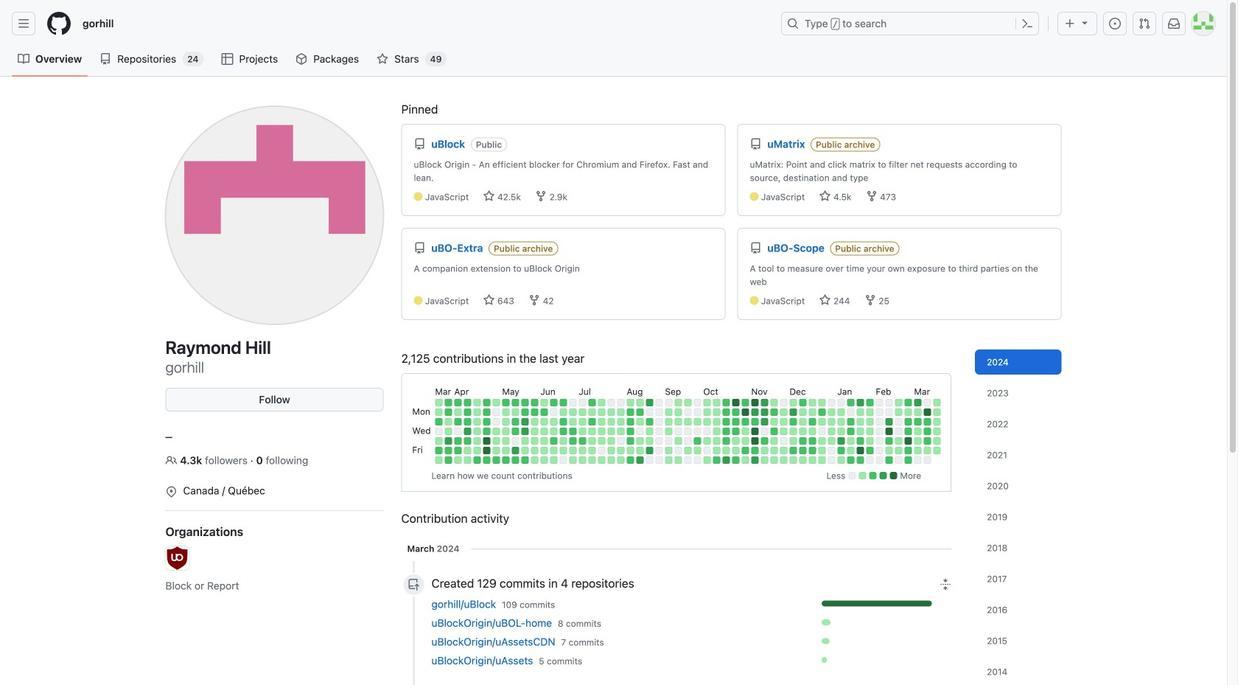Task type: vqa. For each thing, say whether or not it's contained in the screenshot.
issue opened icon
yes



Task type: describe. For each thing, give the bounding box(es) containing it.
triangle down image
[[1080, 17, 1091, 28]]

repo push image
[[408, 579, 420, 591]]

star image
[[377, 53, 389, 65]]

home location: canada / québec element
[[166, 480, 384, 498]]

Follow gorhill submit
[[166, 388, 384, 411]]

1 repo image from the left
[[414, 242, 426, 254]]

4% of commits in march were made to ublockorigin/uassets image
[[822, 657, 827, 663]]

issue opened image
[[1110, 18, 1122, 29]]

@ublockorigin image
[[166, 546, 189, 570]]

collapse image
[[940, 578, 952, 590]]

forks image for repo icon to the middle
[[536, 190, 547, 202]]

location image
[[166, 486, 177, 498]]

6% of commits in march were made to ublockorigin/uassetscdn image up 4% of commits in march were made to ublockorigin/uassets image
[[822, 638, 952, 644]]

7% of commits in march were made to ublockorigin/ubol-home image
[[822, 619, 952, 625]]

plus image
[[1065, 18, 1077, 29]]

people image
[[166, 455, 177, 466]]

0 horizontal spatial repo image
[[100, 53, 111, 65]]



Task type: locate. For each thing, give the bounding box(es) containing it.
stars image
[[483, 190, 495, 202], [483, 294, 495, 306], [820, 294, 831, 306]]

7% of commits in march were made to ublockorigin/ubol-home image
[[822, 619, 831, 625]]

2 horizontal spatial repo image
[[750, 138, 762, 150]]

85% of commits in march were made to gorhill/ublock image
[[822, 601, 952, 606], [822, 601, 933, 606]]

stars image
[[820, 190, 831, 202]]

table image
[[222, 53, 233, 65]]

forks image for first repo image
[[529, 294, 541, 306]]

6% of commits in march were made to ublockorigin/uassetscdn image
[[822, 638, 952, 644], [822, 638, 830, 644]]

repo image
[[414, 242, 426, 254], [750, 242, 762, 254]]

1 horizontal spatial repo image
[[414, 138, 426, 150]]

book image
[[18, 53, 29, 65]]

1 horizontal spatial repo image
[[750, 242, 762, 254]]

0 horizontal spatial repo image
[[414, 242, 426, 254]]

forks image
[[536, 190, 547, 202], [866, 190, 878, 202], [529, 294, 541, 306], [865, 294, 877, 306]]

repo image
[[100, 53, 111, 65], [414, 138, 426, 150], [750, 138, 762, 150]]

forks image for first repo image from the right
[[865, 294, 877, 306]]

homepage image
[[47, 12, 71, 35]]

notifications image
[[1169, 18, 1181, 29]]

view gorhill's full-sized avatar image
[[166, 106, 384, 324]]

forks image for right repo icon
[[866, 190, 878, 202]]

package image
[[296, 53, 308, 65]]

4% of commits in march were made to ublockorigin/uassets image
[[822, 657, 952, 663]]

cell
[[435, 399, 443, 406], [445, 399, 452, 406], [454, 399, 462, 406], [464, 399, 471, 406], [474, 399, 481, 406], [483, 399, 491, 406], [493, 399, 500, 406], [502, 399, 510, 406], [512, 399, 519, 406], [522, 399, 529, 406], [531, 399, 539, 406], [541, 399, 548, 406], [550, 399, 558, 406], [560, 399, 567, 406], [569, 399, 577, 406], [579, 399, 586, 406], [589, 399, 596, 406], [598, 399, 606, 406], [608, 399, 615, 406], [617, 399, 625, 406], [627, 399, 634, 406], [637, 399, 644, 406], [646, 399, 654, 406], [656, 399, 663, 406], [665, 399, 673, 406], [675, 399, 682, 406], [685, 399, 692, 406], [694, 399, 701, 406], [704, 399, 711, 406], [713, 399, 721, 406], [723, 399, 730, 406], [732, 399, 740, 406], [742, 399, 749, 406], [752, 399, 759, 406], [761, 399, 769, 406], [771, 399, 778, 406], [780, 399, 788, 406], [790, 399, 797, 406], [800, 399, 807, 406], [809, 399, 817, 406], [819, 399, 826, 406], [828, 399, 836, 406], [838, 399, 845, 406], [847, 399, 855, 406], [857, 399, 864, 406], [867, 399, 874, 406], [876, 399, 884, 406], [886, 399, 893, 406], [895, 399, 903, 406], [905, 399, 912, 406], [915, 399, 922, 406], [924, 399, 932, 406], [934, 399, 941, 406], [435, 409, 443, 416], [445, 409, 452, 416], [454, 409, 462, 416], [464, 409, 471, 416], [474, 409, 481, 416], [483, 409, 491, 416], [493, 409, 500, 416], [502, 409, 510, 416], [512, 409, 519, 416], [522, 409, 529, 416], [531, 409, 539, 416], [541, 409, 548, 416], [550, 409, 558, 416], [560, 409, 567, 416], [569, 409, 577, 416], [579, 409, 586, 416], [589, 409, 596, 416], [598, 409, 606, 416], [608, 409, 615, 416], [617, 409, 625, 416], [627, 409, 634, 416], [637, 409, 644, 416], [646, 409, 654, 416], [656, 409, 663, 416], [665, 409, 673, 416], [675, 409, 682, 416], [685, 409, 692, 416], [694, 409, 701, 416], [704, 409, 711, 416], [713, 409, 721, 416], [723, 409, 730, 416], [732, 409, 740, 416], [742, 409, 749, 416], [752, 409, 759, 416], [761, 409, 769, 416], [771, 409, 778, 416], [780, 409, 788, 416], [790, 409, 797, 416], [800, 409, 807, 416], [809, 409, 817, 416], [819, 409, 826, 416], [828, 409, 836, 416], [838, 409, 845, 416], [847, 409, 855, 416], [857, 409, 864, 416], [867, 409, 874, 416], [876, 409, 884, 416], [886, 409, 893, 416], [895, 409, 903, 416], [905, 409, 912, 416], [915, 409, 922, 416], [924, 409, 932, 416], [934, 409, 941, 416], [435, 418, 443, 425], [445, 418, 452, 425], [454, 418, 462, 425], [464, 418, 471, 425], [474, 418, 481, 425], [483, 418, 491, 425], [493, 418, 500, 425], [502, 418, 510, 425], [512, 418, 519, 425], [522, 418, 529, 425], [531, 418, 539, 425], [541, 418, 548, 425], [550, 418, 558, 425], [560, 418, 567, 425], [569, 418, 577, 425], [579, 418, 586, 425], [589, 418, 596, 425], [598, 418, 606, 425], [608, 418, 615, 425], [617, 418, 625, 425], [627, 418, 634, 425], [637, 418, 644, 425], [646, 418, 654, 425], [656, 418, 663, 425], [665, 418, 673, 425], [675, 418, 682, 425], [685, 418, 692, 425], [694, 418, 701, 425], [704, 418, 711, 425], [713, 418, 721, 425], [723, 418, 730, 425], [732, 418, 740, 425], [742, 418, 749, 425], [752, 418, 759, 425], [761, 418, 769, 425], [771, 418, 778, 425], [780, 418, 788, 425], [790, 418, 797, 425], [800, 418, 807, 425], [809, 418, 817, 425], [819, 418, 826, 425], [828, 418, 836, 425], [838, 418, 845, 425], [847, 418, 855, 425], [857, 418, 864, 425], [867, 418, 874, 425], [876, 418, 884, 425], [886, 418, 893, 425], [895, 418, 903, 425], [905, 418, 912, 425], [915, 418, 922, 425], [924, 418, 932, 425], [934, 418, 941, 425], [435, 428, 443, 435], [445, 428, 452, 435], [454, 428, 462, 435], [464, 428, 471, 435], [474, 428, 481, 435], [483, 428, 491, 435], [493, 428, 500, 435], [502, 428, 510, 435], [512, 428, 519, 435], [522, 428, 529, 435], [531, 428, 539, 435], [541, 428, 548, 435], [550, 428, 558, 435], [560, 428, 567, 435], [569, 428, 577, 435], [579, 428, 586, 435], [589, 428, 596, 435], [598, 428, 606, 435], [608, 428, 615, 435], [617, 428, 625, 435], [627, 428, 634, 435], [637, 428, 644, 435], [646, 428, 654, 435], [656, 428, 663, 435], [665, 428, 673, 435], [675, 428, 682, 435], [685, 428, 692, 435], [694, 428, 701, 435], [704, 428, 711, 435], [713, 428, 721, 435], [723, 428, 730, 435], [732, 428, 740, 435], [742, 428, 749, 435], [752, 428, 759, 435], [761, 428, 769, 435], [771, 428, 778, 435], [780, 428, 788, 435], [790, 428, 797, 435], [800, 428, 807, 435], [809, 428, 817, 435], [819, 428, 826, 435], [828, 428, 836, 435], [838, 428, 845, 435], [847, 428, 855, 435], [857, 428, 864, 435], [867, 428, 874, 435], [876, 428, 884, 435], [886, 428, 893, 435], [895, 428, 903, 435], [905, 428, 912, 435], [915, 428, 922, 435], [924, 428, 932, 435], [934, 428, 941, 435], [435, 437, 443, 445], [445, 437, 452, 445], [454, 437, 462, 445], [464, 437, 471, 445], [474, 437, 481, 445], [483, 437, 491, 445], [493, 437, 500, 445], [502, 437, 510, 445], [512, 437, 519, 445], [522, 437, 529, 445], [531, 437, 539, 445], [541, 437, 548, 445], [550, 437, 558, 445], [560, 437, 567, 445], [569, 437, 577, 445], [579, 437, 586, 445], [589, 437, 596, 445], [598, 437, 606, 445], [608, 437, 615, 445], [617, 437, 625, 445], [627, 437, 634, 445], [637, 437, 644, 445], [646, 437, 654, 445], [656, 437, 663, 445], [665, 437, 673, 445], [675, 437, 682, 445], [685, 437, 692, 445], [694, 437, 701, 445], [704, 437, 711, 445], [713, 437, 721, 445], [723, 437, 730, 445], [732, 437, 740, 445], [742, 437, 749, 445], [752, 437, 759, 445], [761, 437, 769, 445], [771, 437, 778, 445], [780, 437, 788, 445], [790, 437, 797, 445], [800, 437, 807, 445], [809, 437, 817, 445], [819, 437, 826, 445], [828, 437, 836, 445], [838, 437, 845, 445], [847, 437, 855, 445], [857, 437, 864, 445], [867, 437, 874, 445], [876, 437, 884, 445], [886, 437, 893, 445], [895, 437, 903, 445], [905, 437, 912, 445], [915, 437, 922, 445], [924, 437, 932, 445], [934, 437, 941, 445], [435, 447, 443, 454], [445, 447, 452, 454], [454, 447, 462, 454], [464, 447, 471, 454], [474, 447, 481, 454], [483, 447, 491, 454], [493, 447, 500, 454], [502, 447, 510, 454], [512, 447, 519, 454], [522, 447, 529, 454], [531, 447, 539, 454], [541, 447, 548, 454], [550, 447, 558, 454], [560, 447, 567, 454], [569, 447, 577, 454], [579, 447, 586, 454], [589, 447, 596, 454], [598, 447, 606, 454], [608, 447, 615, 454], [617, 447, 625, 454], [627, 447, 634, 454], [637, 447, 644, 454], [646, 447, 654, 454], [656, 447, 663, 454], [665, 447, 673, 454], [675, 447, 682, 454], [685, 447, 692, 454], [694, 447, 701, 454], [704, 447, 711, 454], [713, 447, 721, 454], [723, 447, 730, 454], [732, 447, 740, 454], [742, 447, 749, 454], [752, 447, 759, 454], [761, 447, 769, 454], [771, 447, 778, 454], [780, 447, 788, 454], [790, 447, 797, 454], [800, 447, 807, 454], [809, 447, 817, 454], [819, 447, 826, 454], [828, 447, 836, 454], [838, 447, 845, 454], [847, 447, 855, 454], [857, 447, 864, 454], [867, 447, 874, 454], [876, 447, 884, 454], [886, 447, 893, 454], [895, 447, 903, 454], [905, 447, 912, 454], [915, 447, 922, 454], [924, 447, 932, 454], [934, 447, 941, 454], [435, 456, 443, 464], [445, 456, 452, 464], [454, 456, 462, 464], [464, 456, 471, 464], [474, 456, 481, 464], [483, 456, 491, 464], [493, 456, 500, 464], [502, 456, 510, 464], [512, 456, 519, 464], [522, 456, 529, 464], [531, 456, 539, 464], [541, 456, 548, 464], [550, 456, 558, 464], [560, 456, 567, 464], [569, 456, 577, 464], [579, 456, 586, 464], [589, 456, 596, 464], [598, 456, 606, 464], [608, 456, 615, 464], [617, 456, 625, 464], [627, 456, 634, 464], [637, 456, 644, 464], [646, 456, 654, 464], [656, 456, 663, 464], [665, 456, 673, 464], [675, 456, 682, 464], [685, 456, 692, 464], [694, 456, 701, 464], [704, 456, 711, 464], [713, 456, 721, 464], [723, 456, 730, 464], [732, 456, 740, 464], [742, 456, 749, 464], [752, 456, 759, 464], [761, 456, 769, 464], [771, 456, 778, 464], [780, 456, 788, 464], [790, 456, 797, 464], [800, 456, 807, 464], [809, 456, 817, 464], [819, 456, 826, 464], [828, 456, 836, 464], [838, 456, 845, 464], [847, 456, 855, 464], [857, 456, 864, 464], [867, 456, 874, 464], [876, 456, 884, 464], [886, 456, 893, 464], [895, 456, 903, 464], [905, 456, 912, 464], [915, 456, 922, 464], [924, 456, 932, 464]]

2 repo image from the left
[[750, 242, 762, 254]]

git pull request image
[[1139, 18, 1151, 29]]

6% of commits in march were made to ublockorigin/uassetscdn image down 7% of commits in march were made to ublockorigin/ubol-home icon
[[822, 638, 830, 644]]

grid
[[410, 383, 943, 466]]

command palette image
[[1022, 18, 1034, 29]]



